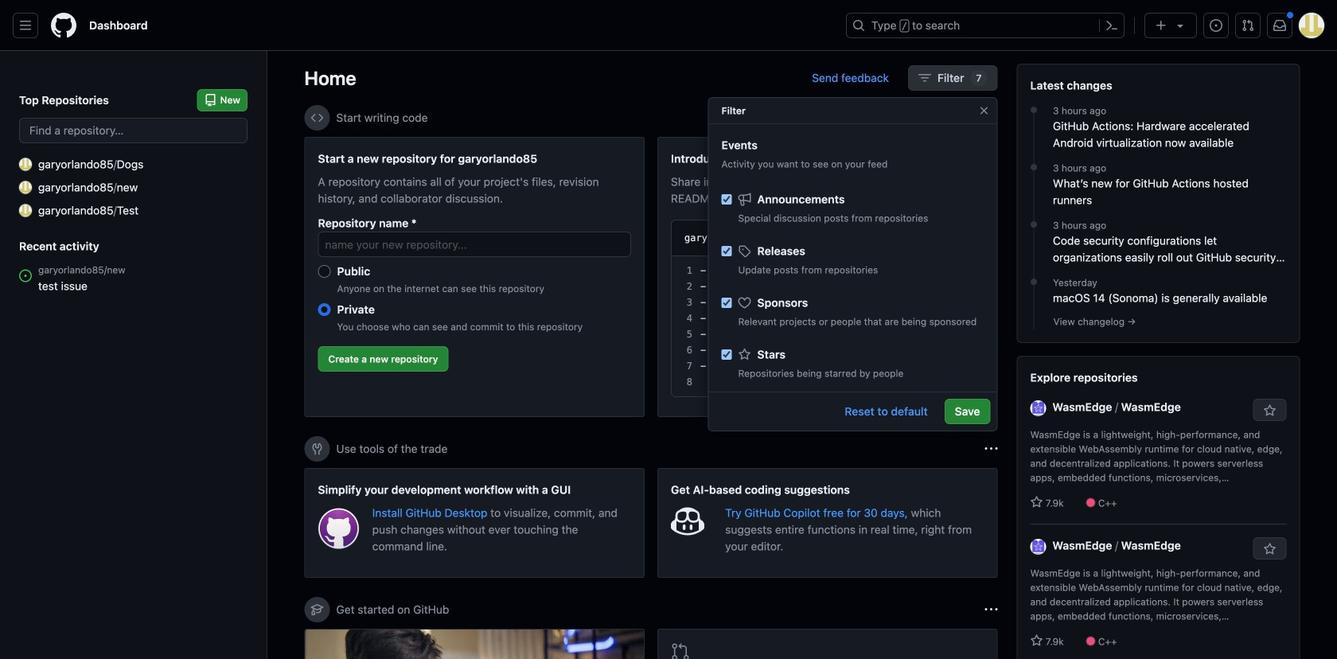Task type: describe. For each thing, give the bounding box(es) containing it.
1 vertical spatial star image
[[1031, 635, 1044, 647]]

star this repository image
[[1264, 405, 1277, 417]]

@wasmedge profile image for star icon
[[1031, 400, 1047, 416]]

filter image
[[919, 72, 932, 84]]

tools image
[[311, 443, 324, 455]]

2 dot fill image from the top
[[1028, 161, 1041, 174]]

name your new repository... text field
[[318, 232, 631, 257]]

github desktop image
[[318, 508, 360, 550]]

3 why am i seeing this? image from the top
[[985, 604, 998, 616]]

none submit inside introduce yourself with a profile readme element
[[920, 227, 971, 249]]

mortar board image
[[311, 604, 324, 616]]

introduce yourself with a profile readme element
[[658, 137, 998, 417]]

get ai-based coding suggestions element
[[658, 468, 998, 578]]

1 dot fill image from the top
[[1028, 104, 1041, 116]]

issue opened image
[[1210, 19, 1223, 32]]

open issue image
[[19, 270, 32, 282]]

start a new repository element
[[305, 137, 645, 417]]

3 dot fill image from the top
[[1028, 276, 1041, 288]]

explore element
[[1017, 64, 1301, 659]]

simplify your development workflow with a gui element
[[305, 468, 645, 578]]

tag image
[[739, 245, 751, 258]]

why am i seeing this? image for get ai-based coding suggestions element
[[985, 443, 998, 455]]

plus image
[[1155, 19, 1168, 32]]



Task type: locate. For each thing, give the bounding box(es) containing it.
None submit
[[920, 227, 971, 249]]

0 vertical spatial git pull request image
[[1242, 19, 1255, 32]]

dot fill image up dot fill icon
[[1028, 161, 1041, 174]]

0 horizontal spatial star image
[[739, 348, 751, 361]]

2 vertical spatial dot fill image
[[1028, 276, 1041, 288]]

1 vertical spatial why am i seeing this? image
[[985, 443, 998, 455]]

None radio
[[318, 265, 331, 278], [318, 303, 331, 316], [318, 265, 331, 278], [318, 303, 331, 316]]

dot fill image
[[1028, 104, 1041, 116], [1028, 161, 1041, 174], [1028, 276, 1041, 288]]

1 vertical spatial git pull request image
[[671, 643, 690, 659]]

star image
[[1031, 496, 1044, 509]]

star image
[[739, 348, 751, 361], [1031, 635, 1044, 647]]

star this repository image
[[1264, 543, 1277, 556]]

dot fill image right close menu image
[[1028, 104, 1041, 116]]

Top Repositories search field
[[19, 118, 248, 143]]

git pull request image
[[1242, 19, 1255, 32], [671, 643, 690, 659]]

homepage image
[[51, 13, 76, 38]]

0 horizontal spatial git pull request image
[[671, 643, 690, 659]]

1 horizontal spatial git pull request image
[[1242, 19, 1255, 32]]

None checkbox
[[722, 298, 732, 308]]

new image
[[19, 181, 32, 194]]

close menu image
[[978, 104, 991, 117]]

@wasmedge profile image
[[1031, 400, 1047, 416], [1031, 539, 1047, 555]]

2 why am i seeing this? image from the top
[[985, 443, 998, 455]]

notifications image
[[1274, 19, 1287, 32]]

1 vertical spatial @wasmedge profile image
[[1031, 539, 1047, 555]]

dot fill image
[[1028, 218, 1041, 231]]

megaphone image
[[739, 193, 751, 206]]

command palette image
[[1106, 19, 1119, 32]]

dogs image
[[19, 158, 32, 171]]

what is github? element
[[305, 629, 645, 659]]

1 @wasmedge profile image from the top
[[1031, 400, 1047, 416]]

explore repositories navigation
[[1017, 356, 1301, 659]]

1 vertical spatial dot fill image
[[1028, 161, 1041, 174]]

None checkbox
[[722, 194, 732, 205], [722, 246, 732, 256], [722, 350, 732, 360], [722, 194, 732, 205], [722, 246, 732, 256], [722, 350, 732, 360]]

@wasmedge profile image for the bottommost star image
[[1031, 539, 1047, 555]]

0 vertical spatial dot fill image
[[1028, 104, 1041, 116]]

0 vertical spatial why am i seeing this? image
[[985, 111, 998, 124]]

0 vertical spatial star image
[[739, 348, 751, 361]]

1 why am i seeing this? image from the top
[[985, 111, 998, 124]]

code image
[[311, 111, 324, 124]]

menu
[[709, 179, 997, 600]]

dot fill image down dot fill icon
[[1028, 276, 1041, 288]]

why am i seeing this? image for introduce yourself with a profile readme element
[[985, 111, 998, 124]]

test image
[[19, 204, 32, 217]]

1 horizontal spatial star image
[[1031, 635, 1044, 647]]

triangle down image
[[1175, 19, 1187, 32]]

why am i seeing this? image
[[985, 111, 998, 124], [985, 443, 998, 455], [985, 604, 998, 616]]

what is github? image
[[305, 630, 644, 659]]

0 vertical spatial @wasmedge profile image
[[1031, 400, 1047, 416]]

Find a repository… text field
[[19, 118, 248, 143]]

2 vertical spatial why am i seeing this? image
[[985, 604, 998, 616]]

heart image
[[739, 297, 751, 309]]

2 @wasmedge profile image from the top
[[1031, 539, 1047, 555]]



Task type: vqa. For each thing, say whether or not it's contained in the screenshot.
dogs image
yes



